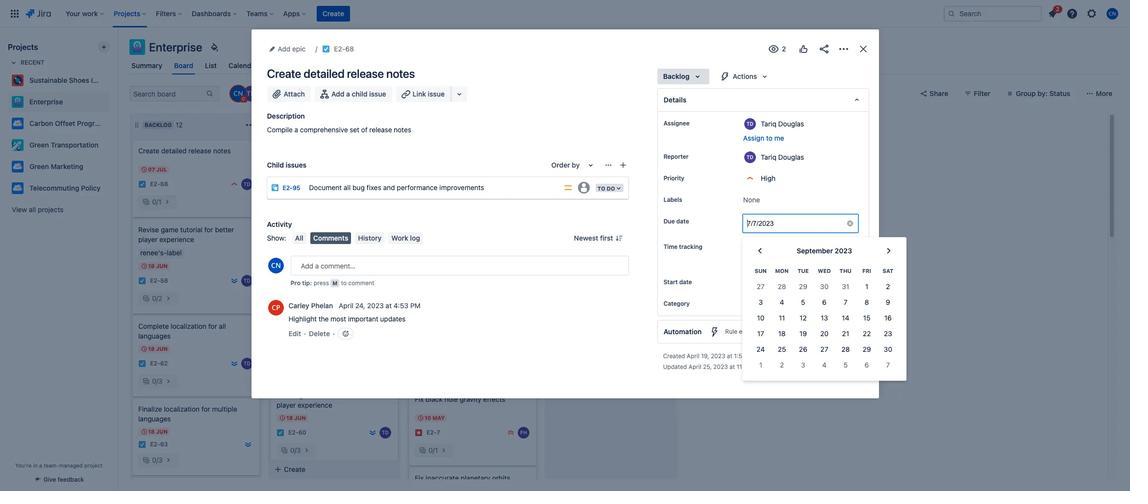 Task type: locate. For each thing, give the bounding box(es) containing it.
12 down "search board" text box
[[176, 121, 183, 129]]

pm right 4:53
[[410, 301, 421, 310]]

shoes
[[69, 76, 89, 84]]

localization right finalize
[[164, 405, 200, 413]]

1 horizontal spatial 27
[[757, 283, 765, 291]]

summary link
[[129, 57, 164, 75]]

4 down 20 button
[[822, 361, 827, 369]]

e2-7
[[427, 429, 440, 437]]

6 button up 13
[[814, 295, 835, 311]]

a for comprehensive
[[295, 126, 298, 134]]

68 for the bottom the e2-68 link
[[160, 181, 168, 188]]

in
[[33, 462, 38, 469]]

player up e2-60
[[277, 401, 296, 410]]

1 vertical spatial douglas
[[779, 153, 804, 161]]

e2-68 up pages
[[334, 45, 354, 53]]

0 vertical spatial 1 button
[[857, 279, 878, 295]]

row containing 24
[[750, 342, 899, 358]]

0 vertical spatial 27
[[299, 185, 306, 192]]

add for add high-resolution star field background
[[277, 147, 289, 155]]

activity
[[267, 220, 292, 229]]

jun up 58
[[156, 263, 168, 269]]

configure
[[826, 353, 858, 362]]

fix for fix inaccurate planetary orbits
[[415, 474, 424, 483]]

enterprise down sustainable
[[29, 98, 63, 106]]

2 none from the top
[[743, 278, 760, 287]]

the
[[319, 315, 329, 323]]

0 vertical spatial lowest image
[[231, 360, 238, 368]]

22 inside button
[[863, 330, 871, 338]]

languages
[[138, 332, 171, 340], [138, 415, 171, 423]]

68 inside create detailed release notes dialog
[[345, 45, 354, 53]]

25 may
[[425, 170, 446, 177]]

25 may 2023 image
[[417, 170, 425, 178], [417, 170, 425, 178]]

refactoring
[[415, 239, 450, 248]]

tariq douglas down me on the right
[[761, 153, 804, 161]]

29 down tue
[[799, 283, 808, 291]]

next month, october 2023 image
[[883, 245, 895, 257]]

/ down 07 jul
[[156, 198, 158, 206]]

0 horizontal spatial tutorial
[[180, 226, 203, 234]]

2 button up 9
[[878, 279, 899, 295]]

priority pin to top. only you can see pinned fields. image
[[687, 175, 694, 182]]

7 down 23 button at the bottom right of page
[[886, 361, 890, 369]]

april 24, 2023 at 4:53 pm
[[339, 301, 421, 310]]

/ down the e2-62 link
[[156, 377, 158, 385]]

no
[[743, 244, 752, 253]]

0 down document all bug fixes and performance improvements link
[[429, 202, 433, 210]]

0 for improve ai threat response
[[290, 281, 295, 289]]

0
[[152, 198, 156, 206], [429, 202, 433, 210], [290, 281, 295, 289], [152, 294, 156, 303], [152, 377, 156, 385], [290, 446, 295, 455], [429, 446, 433, 455], [152, 456, 156, 464]]

row containing 3
[[750, 295, 899, 311]]

e2-
[[334, 45, 345, 53], [150, 181, 160, 188], [283, 184, 293, 192], [288, 185, 299, 192], [427, 185, 437, 192], [288, 264, 299, 271], [150, 277, 160, 285], [150, 360, 160, 368], [288, 429, 299, 437], [427, 429, 437, 437], [150, 441, 160, 448]]

3 down the 26 button
[[801, 361, 806, 369]]

1:57
[[734, 353, 746, 360]]

4 row from the top
[[750, 311, 899, 326]]

a for child
[[346, 90, 350, 98]]

7
[[304, 121, 308, 129], [844, 298, 848, 307], [886, 361, 890, 369], [437, 429, 440, 437]]

15 down 8 button
[[863, 314, 871, 322]]

1 vertical spatial release
[[369, 126, 392, 134]]

1 vertical spatial 29 button
[[857, 342, 878, 358]]

1 vertical spatial player
[[277, 401, 296, 410]]

row containing 1
[[750, 358, 899, 373]]

1 horizontal spatial 28
[[842, 345, 850, 354]]

row containing 27
[[750, 279, 899, 295]]

ai for threat
[[304, 230, 310, 238]]

tariq down assign to me
[[761, 153, 777, 161]]

1 vertical spatial 1 button
[[750, 358, 772, 373]]

25 up document all bug fixes and performance improvements link
[[425, 170, 432, 177]]

18 jun down refactoring
[[425, 253, 444, 259]]

detailed inside dialog
[[304, 67, 345, 80]]

pages link
[[339, 57, 363, 75]]

2 vertical spatial 0 / 1
[[429, 446, 438, 455]]

1 horizontal spatial 10
[[757, 314, 765, 322]]

at left 11:13
[[730, 364, 735, 371]]

2 horizontal spatial 4
[[822, 361, 827, 369]]

behavior
[[450, 230, 478, 238]]

10 inside 10 button
[[757, 314, 765, 322]]

25 button
[[772, 342, 793, 358]]

tariq douglas image
[[243, 86, 259, 102], [380, 344, 391, 356], [241, 358, 253, 370]]

19
[[800, 330, 807, 338]]

search image
[[948, 10, 956, 17]]

18 jun for revise game tutorial for better player experience
[[286, 415, 306, 421]]

delete
[[309, 330, 330, 338]]

row
[[750, 263, 899, 279], [750, 279, 899, 295], [750, 295, 899, 311], [750, 311, 899, 326], [750, 326, 899, 342], [750, 342, 899, 358], [750, 358, 899, 373]]

1 vertical spatial tariq douglas image
[[380, 344, 391, 356]]

1 vertical spatial 0 / 3
[[290, 446, 301, 455]]

none for category
[[743, 300, 760, 308]]

1 vertical spatial add
[[332, 90, 345, 98]]

jira image
[[26, 8, 51, 19], [26, 8, 51, 19]]

languages down finalize
[[138, 415, 171, 423]]

assignee
[[664, 120, 690, 127]]

telecommuting policy link
[[8, 179, 106, 198]]

18 jun up e2-60
[[286, 415, 306, 421]]

1 vertical spatial pm
[[747, 353, 756, 360]]

0 horizontal spatial 27 button
[[750, 279, 772, 295]]

task image for create detailed release notes
[[138, 180, 146, 188]]

child down pages link
[[352, 90, 368, 98]]

summary
[[131, 61, 162, 70]]

localization inside "complete localization for all languages"
[[171, 322, 206, 331]]

multiple
[[212, 405, 237, 413]]

row containing sun
[[750, 263, 899, 279]]

0 down e2-7 link
[[429, 446, 433, 455]]

1 down 24 button
[[759, 361, 763, 369]]

1 fix from the top
[[415, 395, 424, 404]]

marketing
[[51, 162, 83, 171]]

7 down 31 button
[[844, 298, 848, 307]]

2 green from the top
[[29, 162, 49, 171]]

e2- for e2-22 link
[[288, 264, 299, 271]]

localization for finalize
[[164, 405, 200, 413]]

e2-68 link
[[334, 43, 354, 55], [150, 180, 168, 189]]

0 vertical spatial 6
[[823, 298, 827, 307]]

3 button down 26
[[793, 358, 814, 373]]

tab list
[[124, 57, 1125, 75]]

lowest image
[[231, 360, 238, 368], [244, 441, 252, 449]]

0 4
[[429, 202, 439, 210]]

localization right complete
[[171, 322, 206, 331]]

1 vertical spatial 6
[[865, 361, 869, 369]]

fix left black
[[415, 395, 424, 404]]

1 vertical spatial 29
[[863, 345, 871, 354]]

18 for complete localization for all languages
[[148, 346, 155, 352]]

compile
[[267, 126, 293, 134]]

april left 19,
[[687, 353, 700, 360]]

2 row from the top
[[750, 279, 899, 295]]

show:
[[267, 234, 286, 242]]

simulation
[[415, 322, 447, 331]]

date
[[677, 218, 689, 225], [679, 279, 692, 286]]

1 horizontal spatial 27 button
[[814, 342, 835, 358]]

create inside dialog
[[267, 67, 301, 80]]

tutorial
[[180, 226, 203, 234], [319, 391, 341, 400]]

1 horizontal spatial ai
[[442, 230, 449, 238]]

1 vertical spatial 4 button
[[814, 358, 835, 373]]

1 vertical spatial 28 button
[[835, 342, 857, 358]]

green marketing link
[[8, 157, 106, 177]]

25 down 18 button
[[778, 345, 786, 354]]

automation element
[[657, 320, 869, 344]]

languages inside finalize localization for multiple languages
[[138, 415, 171, 423]]

3 button up automation element
[[750, 295, 772, 311]]

story image
[[277, 184, 284, 192]]

0 horizontal spatial lowest image
[[231, 360, 238, 368]]

e2-68 link up pages
[[334, 43, 354, 55]]

1 vertical spatial lowest image
[[369, 429, 377, 437]]

0 horizontal spatial 30 button
[[814, 279, 835, 295]]

30 down 23 button at the bottom right of page
[[884, 345, 893, 354]]

1 horizontal spatial 68
[[345, 45, 354, 53]]

0 / 3 for revise game tutorial for better player experience
[[290, 446, 301, 455]]

rule
[[726, 328, 738, 336]]

create button
[[317, 6, 350, 21], [268, 461, 401, 479]]

1 horizontal spatial create detailed release notes
[[267, 67, 415, 80]]

0 / 3 down e2-63 link
[[152, 456, 163, 464]]

13 button
[[814, 311, 835, 326]]

4 up 11
[[780, 298, 784, 307]]

player
[[138, 235, 158, 244], [277, 401, 296, 410]]

jun down highlight
[[294, 332, 306, 338]]

enterprise inside enterprise link
[[29, 98, 63, 106]]

01 june 2023 image
[[279, 249, 286, 257], [279, 249, 286, 257]]

for inside "complete localization for all languages"
[[208, 322, 217, 331]]

e2-60 link
[[288, 429, 306, 437]]

row group
[[750, 279, 899, 373]]

lowest image
[[231, 277, 238, 285], [369, 429, 377, 437]]

logged
[[770, 244, 792, 253]]

you're in a team-managed project
[[15, 462, 102, 469]]

document all bug fixes and performance improvements
[[309, 183, 484, 192]]

27 for the rightmost 27 "button"
[[821, 345, 829, 354]]

a left dynamic
[[450, 312, 454, 321]]

1 vertical spatial lowest image
[[244, 441, 252, 449]]

pm left "24"
[[747, 353, 756, 360]]

at
[[386, 301, 392, 310], [727, 353, 733, 360], [730, 364, 735, 371]]

0 vertical spatial create detailed release notes
[[267, 67, 415, 80]]

0 vertical spatial 30
[[820, 283, 829, 291]]

18 june 2023 image for revise game tutorial for better player experience
[[279, 414, 286, 422]]

0 vertical spatial lowest image
[[231, 277, 238, 285]]

18 june 2023 image
[[417, 253, 425, 260], [140, 262, 148, 270], [140, 262, 148, 270], [279, 332, 286, 339], [279, 332, 286, 339], [140, 345, 148, 353], [140, 345, 148, 353], [140, 428, 148, 436]]

/ for revise game tutorial for better player experience
[[295, 446, 297, 455]]

game launch prep
[[277, 474, 337, 483]]

april up highlight the most important updates on the bottom left
[[339, 301, 353, 310]]

1 horizontal spatial enterprise
[[149, 40, 202, 54]]

0 vertical spatial detailed
[[304, 67, 345, 80]]

description
[[267, 112, 305, 120]]

detailed down epic
[[304, 67, 345, 80]]

28 button down mon
[[772, 279, 793, 295]]

a inside button
[[346, 90, 350, 98]]

7 button up "14"
[[835, 295, 857, 311]]

1 green from the top
[[29, 141, 49, 149]]

28 button
[[772, 279, 793, 295], [835, 342, 857, 358]]

time
[[664, 243, 678, 251]]

start
[[664, 279, 678, 286]]

backlog for backlog 12
[[145, 122, 172, 128]]

1 row from the top
[[750, 263, 899, 279]]

improve inside improve ai behavior scripts via refactoring
[[415, 230, 440, 238]]

improve for improve ai threat response
[[277, 230, 302, 238]]

19,
[[701, 353, 709, 360]]

0 vertical spatial 68
[[345, 45, 354, 53]]

jun for finalize localization for multiple languages
[[156, 429, 168, 435]]

30 for the topmost the 30 "button"
[[820, 283, 829, 291]]

25 for 25
[[778, 345, 786, 354]]

e2-63 link
[[150, 441, 168, 449]]

28 down mon
[[778, 283, 786, 291]]

0 horizontal spatial to
[[341, 280, 347, 287]]

tab list containing board
[[124, 57, 1125, 75]]

cara nguyen image right high icon
[[380, 182, 391, 194]]

2 horizontal spatial all
[[344, 183, 351, 192]]

0 vertical spatial performance
[[397, 183, 438, 192]]

2 vertical spatial tariq douglas image
[[241, 358, 253, 370]]

68
[[345, 45, 354, 53], [160, 181, 168, 188]]

tariq douglas image for improve ai behavior scripts via refactoring
[[518, 265, 530, 277]]

1 horizontal spatial 4 button
[[814, 358, 835, 373]]

2 ai from the left
[[442, 230, 449, 238]]

/ for finalize localization for multiple languages
[[156, 456, 158, 464]]

performance up edit
[[277, 318, 317, 327]]

2 issue from the left
[[428, 90, 445, 98]]

phelan
[[311, 301, 333, 310]]

list
[[205, 61, 217, 70]]

0 horizontal spatial create detailed release notes
[[138, 147, 231, 155]]

0 / 3 for complete localization for all languages
[[152, 377, 163, 385]]

may for black
[[433, 415, 445, 421]]

0 vertical spatial 15
[[286, 170, 293, 177]]

create detailed release notes dialog
[[251, 29, 907, 399]]

pm inside created april 19, 2023 at 1:57 pm updated april 25, 2023 at 11:13 am
[[747, 353, 756, 360]]

menu bar
[[290, 232, 425, 244]]

and
[[383, 183, 395, 192]]

18 for finalize localization for multiple languages
[[148, 429, 155, 435]]

1 ai from the left
[[304, 230, 310, 238]]

0 vertical spatial date
[[677, 218, 689, 225]]

backlog for backlog
[[663, 72, 690, 80]]

18
[[425, 253, 431, 259], [148, 263, 155, 269], [779, 330, 786, 338], [286, 332, 293, 338], [148, 346, 155, 352], [286, 415, 293, 421], [148, 429, 155, 435]]

3 down e2-60 link
[[297, 446, 301, 455]]

/ down e2-63 link
[[156, 456, 158, 464]]

27 inside e2-27 "link"
[[299, 185, 306, 192]]

0 vertical spatial tariq douglas
[[761, 119, 804, 128]]

0 for finalize localization for multiple languages
[[152, 456, 156, 464]]

0 vertical spatial 10
[[757, 314, 765, 322]]

3 button
[[750, 295, 772, 311], [793, 358, 814, 373]]

18 jun for finalize localization for multiple languages
[[148, 429, 168, 435]]

a down pages link
[[346, 90, 350, 98]]

close image
[[858, 43, 869, 55]]

07
[[148, 166, 155, 173]]

payton hansen image down history 'button'
[[380, 261, 391, 273]]

jun for revise game tutorial for better player experience
[[294, 415, 306, 421]]

1 left tip:
[[297, 281, 300, 289]]

task image left e2-60 link
[[277, 429, 284, 437]]

add up child issues
[[277, 147, 289, 155]]

0 vertical spatial issues
[[286, 161, 307, 169]]

labels pin to top. only you can see pinned fields. image
[[684, 196, 692, 204]]

15 may 2023 image
[[279, 170, 286, 178]]

date right due
[[677, 218, 689, 225]]

2023 right 19,
[[711, 353, 726, 360]]

fix left inaccurate
[[415, 474, 424, 483]]

e2-58
[[150, 277, 168, 285]]

jun down refactoring
[[433, 253, 444, 259]]

Search field
[[944, 6, 1042, 21]]

0 vertical spatial 5
[[801, 298, 806, 307]]

2 fix from the top
[[415, 474, 424, 483]]

1 vertical spatial 28
[[842, 345, 850, 354]]

29 down 22 button
[[863, 345, 871, 354]]

2 languages from the top
[[138, 415, 171, 423]]

none for start date
[[743, 278, 760, 287]]

0 horizontal spatial improve
[[277, 230, 302, 238]]

payton hansen image
[[256, 86, 272, 102], [380, 261, 391, 273], [518, 427, 530, 439]]

backlog inside backlog 12
[[145, 122, 172, 128]]

14 button
[[835, 311, 857, 326]]

0 horizontal spatial enterprise
[[29, 98, 63, 106]]

link web pages and more image
[[454, 88, 465, 100]]

0 vertical spatial 0 / 1
[[152, 198, 161, 206]]

ai inside improve ai behavior scripts via refactoring
[[442, 230, 449, 238]]

row group containing 27
[[750, 279, 899, 373]]

30 down wed
[[820, 283, 829, 291]]

/ down e2-27 "link"
[[295, 202, 297, 210]]

green inside green transportation link
[[29, 141, 49, 149]]

18 button
[[772, 326, 793, 342]]

0 for create detailed release notes
[[152, 198, 156, 206]]

1 horizontal spatial 5 button
[[835, 358, 857, 373]]

0 vertical spatial payton hansen image
[[256, 86, 272, 102]]

fixes
[[367, 183, 381, 192]]

primary element
[[6, 0, 944, 27]]

create banner
[[0, 0, 1130, 27]]

4 down e2-100 link
[[435, 202, 439, 210]]

28 down the 21 button
[[842, 345, 850, 354]]

0 horizontal spatial 27
[[299, 185, 306, 192]]

tariq douglas up me on the right
[[761, 119, 804, 128]]

row down 13
[[750, 326, 899, 342]]

green up "telecommuting"
[[29, 162, 49, 171]]

11 button
[[772, 311, 793, 326]]

1 horizontal spatial lowest image
[[244, 441, 252, 449]]

cara nguyen image
[[231, 86, 246, 102], [380, 182, 391, 194]]

a inside implement a dynamic asteroid simulation
[[450, 312, 454, 321]]

e2- for e2-60 link
[[288, 429, 299, 437]]

1 vertical spatial april
[[687, 353, 700, 360]]

1 horizontal spatial all
[[219, 322, 226, 331]]

all for view
[[29, 205, 36, 214]]

carbon offset program link
[[8, 114, 106, 133]]

lowest image for e2-60
[[369, 429, 377, 437]]

18 down highlight
[[286, 332, 293, 338]]

september
[[797, 247, 833, 255]]

10 may 2023 image
[[417, 414, 425, 422]]

ai
[[304, 230, 310, 238], [442, 230, 449, 238]]

4 button up 11
[[772, 295, 793, 311]]

task image
[[322, 45, 330, 53], [138, 180, 146, 188], [415, 184, 423, 192], [138, 360, 146, 368], [277, 429, 284, 437], [138, 441, 146, 449]]

create button inside primary element
[[317, 6, 350, 21]]

1 vertical spatial fix
[[415, 474, 424, 483]]

category
[[664, 300, 690, 308]]

threat
[[312, 230, 331, 238]]

15
[[286, 170, 293, 177], [863, 314, 871, 322]]

1 vertical spatial 4
[[780, 298, 784, 307]]

28 for the left "28" button
[[778, 283, 786, 291]]

18 down 11 button
[[779, 330, 786, 338]]

backlog inside dropdown button
[[663, 72, 690, 80]]

add inside button
[[332, 90, 345, 98]]

29 button
[[793, 279, 814, 295], [857, 342, 878, 358]]

0 vertical spatial douglas
[[779, 119, 804, 128]]

1 vertical spatial 15
[[863, 314, 871, 322]]

18 for improve ai behavior scripts via refactoring
[[425, 253, 431, 259]]

row up the "20"
[[750, 311, 899, 326]]

hole
[[445, 395, 458, 404]]

0 vertical spatial 29 button
[[793, 279, 814, 295]]

for inside finalize localization for multiple languages
[[202, 405, 210, 413]]

22 down the 01 jun in the bottom left of the page
[[299, 264, 306, 271]]

issues up tue
[[797, 259, 817, 267]]

2 button
[[878, 279, 899, 295], [772, 358, 793, 373]]

5 down the 21 button
[[844, 361, 848, 369]]

payton hansen image right 'highest' image
[[518, 427, 530, 439]]

backlog down "search board" text box
[[145, 122, 172, 128]]

1 horizontal spatial revise game tutorial for better player experience
[[277, 391, 373, 410]]

1 horizontal spatial issues
[[797, 259, 817, 267]]

lowest image for e2-58
[[231, 277, 238, 285]]

30 button down 23 at the bottom right of page
[[878, 342, 899, 358]]

labels
[[664, 196, 682, 204]]

child inside add a child issue button
[[352, 90, 368, 98]]

1 vertical spatial 0 / 1
[[290, 281, 300, 289]]

1 languages from the top
[[138, 332, 171, 340]]

1 none from the top
[[743, 196, 760, 204]]

orbits
[[492, 474, 511, 483]]

25
[[425, 170, 432, 177], [778, 345, 786, 354]]

create column image
[[687, 117, 699, 129]]

1 improve from the left
[[277, 230, 302, 238]]

scripts
[[480, 230, 501, 238]]

1 down e2-7 link
[[435, 446, 438, 455]]

1 horizontal spatial 5
[[844, 361, 848, 369]]

add down pages link
[[332, 90, 345, 98]]

1 vertical spatial 27 button
[[814, 342, 835, 358]]

all inside "complete localization for all languages"
[[219, 322, 226, 331]]

add inside dropdown button
[[278, 45, 290, 53]]

order
[[552, 161, 570, 169]]

0 horizontal spatial issue
[[369, 90, 386, 98]]

tariq douglas image
[[241, 179, 253, 190], [518, 182, 530, 194], [518, 265, 530, 277], [241, 275, 253, 287], [380, 427, 391, 439]]

reporter pin to top. only you can see pinned fields. image
[[691, 153, 699, 161]]

fri
[[863, 268, 872, 274]]

issue type: sub-task image
[[271, 184, 279, 192]]

view all projects link
[[8, 201, 110, 219]]

add high-resolution star field background
[[277, 147, 369, 165]]

enhance
[[277, 308, 304, 317]]

reports link
[[403, 57, 432, 75]]

0 / 1 for fix
[[429, 446, 438, 455]]

0 vertical spatial add
[[278, 45, 290, 53]]

localization inside finalize localization for multiple languages
[[164, 405, 200, 413]]

douglas down assign to me button
[[779, 153, 804, 161]]

2023
[[835, 247, 852, 255], [367, 301, 384, 310], [711, 353, 726, 360], [714, 364, 728, 371]]

issue right "link"
[[428, 90, 445, 98]]

7 row from the top
[[750, 358, 899, 373]]

bug image
[[277, 263, 284, 271]]

via
[[503, 230, 512, 238]]

0 horizontal spatial e2-68 link
[[150, 180, 168, 189]]

10 for 10 may
[[425, 415, 431, 421]]

25 inside button
[[778, 345, 786, 354]]

dynamic
[[456, 312, 482, 321]]

a right to
[[295, 126, 298, 134]]

2023 right 25,
[[714, 364, 728, 371]]

add inside add high-resolution star field background
[[277, 147, 289, 155]]

green inside green marketing link
[[29, 162, 49, 171]]

1 vertical spatial 27
[[757, 283, 765, 291]]

row up 13
[[750, 295, 899, 311]]

3 none from the top
[[743, 300, 760, 308]]

task image for complete localization for all languages
[[138, 360, 146, 368]]

27 button down the "20"
[[814, 342, 835, 358]]

transportation
[[51, 141, 99, 149]]

detailed
[[304, 67, 345, 80], [161, 147, 187, 155]]

/ down e2-60 link
[[295, 446, 297, 455]]

2 vertical spatial all
[[219, 322, 226, 331]]

1 vertical spatial 68
[[160, 181, 168, 188]]

26 button
[[793, 342, 814, 358]]

6 row from the top
[[750, 342, 899, 358]]

create
[[323, 9, 344, 17], [267, 67, 301, 80], [138, 147, 159, 155], [284, 465, 306, 474]]

e2- inside "link"
[[288, 185, 299, 192]]

copy link to issue image
[[352, 45, 360, 52]]

tariq up assign to me
[[761, 119, 777, 128]]

order by
[[552, 161, 580, 169]]

green for green transportation
[[29, 141, 49, 149]]

0 vertical spatial green
[[29, 141, 49, 149]]

jun for improve ai threat response
[[294, 249, 306, 256]]

to inside assign to me button
[[766, 134, 773, 142]]

15 may 2023 image
[[279, 170, 286, 178]]

tariq douglas image for revise game tutorial for better player experience
[[380, 427, 391, 439]]

backlog up details
[[663, 72, 690, 80]]

languages inside "complete localization for all languages"
[[138, 332, 171, 340]]

18 jun down highlight
[[286, 332, 306, 338]]

15 inside button
[[863, 314, 871, 322]]

0 / 1 for improve
[[290, 281, 300, 289]]

jun up '63'
[[156, 429, 168, 435]]

18 up e2-60
[[286, 415, 293, 421]]

20 button
[[814, 326, 835, 342]]

1 horizontal spatial 6
[[865, 361, 869, 369]]

18 june 2023 image
[[417, 253, 425, 260], [279, 414, 286, 422], [279, 414, 286, 422], [140, 428, 148, 436]]

2 improve from the left
[[415, 230, 440, 238]]

menu bar containing all
[[290, 232, 425, 244]]

19 button
[[793, 326, 814, 342]]

07 july 2023 image
[[140, 166, 148, 174]]

tariq douglas image for create detailed release notes
[[241, 179, 253, 190]]

3 row from the top
[[750, 295, 899, 311]]

3 down the e2-62 link
[[158, 377, 163, 385]]

issues
[[373, 61, 393, 70]]

1 horizontal spatial 6 button
[[857, 358, 878, 373]]

of
[[361, 126, 368, 134]]

row down september 2023
[[750, 263, 899, 279]]

0 vertical spatial 27 button
[[750, 279, 772, 295]]

1 horizontal spatial detailed
[[304, 67, 345, 80]]

5 row from the top
[[750, 326, 899, 342]]

me
[[775, 134, 784, 142]]

1 horizontal spatial experience
[[298, 401, 333, 410]]

/ down "e2-58" link
[[156, 294, 158, 303]]

jun up 60
[[294, 415, 306, 421]]

0 vertical spatial 6 button
[[814, 295, 835, 311]]

date for due date
[[677, 218, 689, 225]]

add reaction image
[[342, 330, 350, 338]]

september 2023 grid
[[750, 263, 899, 373]]

details
[[664, 96, 687, 104]]

all inside create detailed release notes dialog
[[344, 183, 351, 192]]

link
[[413, 90, 426, 98]]

2 tariq from the top
[[761, 153, 777, 161]]



Task type: vqa. For each thing, say whether or not it's contained in the screenshot.
OWNER within Filters details element
no



Task type: describe. For each thing, give the bounding box(es) containing it.
0 vertical spatial notes
[[386, 67, 415, 80]]

newest first image
[[615, 234, 623, 242]]

0 for complete localization for all languages
[[152, 377, 156, 385]]

68 for the e2-68 link to the right
[[345, 45, 354, 53]]

95
[[293, 184, 300, 192]]

assignee pin to top. only you can see pinned fields. image
[[692, 120, 700, 128]]

backlog button
[[657, 69, 709, 84]]

1 horizontal spatial child
[[780, 259, 795, 267]]

highlight
[[289, 315, 317, 323]]

field
[[355, 147, 369, 155]]

2 tariq douglas from the top
[[761, 153, 804, 161]]

18 up 'e2-58'
[[148, 263, 155, 269]]

2 vertical spatial notes
[[213, 147, 231, 155]]

1 horizontal spatial cara nguyen image
[[380, 182, 391, 194]]

/ for complete localization for all languages
[[156, 377, 158, 385]]

forms link
[[307, 57, 331, 75]]

/ for create detailed release notes
[[156, 198, 158, 206]]

e2-62 link
[[150, 360, 168, 368]]

projects
[[38, 205, 64, 214]]

add a child issue
[[332, 90, 386, 98]]

updated
[[663, 364, 687, 371]]

1 down jul
[[158, 198, 161, 206]]

planetary
[[461, 474, 490, 483]]

29 for the leftmost 29 button
[[799, 283, 808, 291]]

press
[[314, 280, 329, 287]]

fix for fix black hole gravity effects
[[415, 395, 424, 404]]

21 button
[[835, 326, 857, 342]]

mon
[[776, 268, 789, 274]]

high image
[[231, 180, 238, 188]]

a right the in
[[39, 462, 42, 469]]

by
[[572, 161, 580, 169]]

1 vertical spatial experience
[[298, 401, 333, 410]]

highest image
[[507, 429, 515, 437]]

e2-22
[[288, 264, 306, 271]]

reporter
[[664, 153, 689, 160]]

0 down "e2-58" link
[[152, 294, 156, 303]]

0 horizontal spatial detailed
[[161, 147, 187, 155]]

0 horizontal spatial 1 button
[[750, 358, 772, 373]]

timeline link
[[268, 57, 299, 75]]

add people image
[[278, 88, 289, 100]]

comprehensive
[[300, 126, 348, 134]]

initiative
[[91, 76, 119, 84]]

work
[[392, 234, 408, 242]]

18 for enhance asset loading performance
[[286, 332, 293, 338]]

0 vertical spatial cara nguyen image
[[231, 86, 246, 102]]

31
[[842, 283, 850, 291]]

create child image
[[619, 161, 627, 169]]

bug image
[[415, 429, 423, 437]]

3 for revise game tutorial for better player experience
[[297, 446, 301, 455]]

1 vertical spatial game
[[299, 391, 317, 400]]

details element
[[657, 88, 869, 112]]

2 inside create banner
[[1056, 5, 1060, 13]]

0 vertical spatial 30 button
[[814, 279, 835, 295]]

assign to me button
[[743, 133, 859, 143]]

task image up forms at left
[[322, 45, 330, 53]]

3 up 10 button
[[759, 298, 763, 307]]

4 for right 4 button
[[822, 361, 827, 369]]

september 2023
[[797, 247, 852, 255]]

30 for the right the 30 "button"
[[884, 345, 893, 354]]

6 for the leftmost 6 button
[[823, 298, 827, 307]]

asteroid
[[484, 312, 510, 321]]

feedback
[[58, 476, 84, 484]]

1 horizontal spatial tutorial
[[319, 391, 341, 400]]

attach button
[[267, 86, 311, 102]]

0 vertical spatial april
[[339, 301, 353, 310]]

2023 right 24,
[[367, 301, 384, 310]]

13
[[821, 314, 828, 322]]

to do 7
[[283, 121, 308, 129]]

0 vertical spatial 4
[[435, 202, 439, 210]]

e2-27
[[288, 185, 306, 192]]

order by button
[[546, 157, 603, 173]]

languages for finalize
[[138, 415, 171, 423]]

15 for 15 may
[[286, 170, 293, 177]]

27 for top 27 "button"
[[757, 283, 765, 291]]

green transportation link
[[8, 135, 106, 155]]

18 jun for enhance asset loading performance
[[286, 332, 306, 338]]

priority: medium image
[[563, 183, 573, 193]]

0 horizontal spatial 22
[[299, 264, 306, 271]]

1 vertical spatial e2-68 link
[[150, 180, 168, 189]]

1 horizontal spatial revise
[[277, 391, 297, 400]]

1 douglas from the top
[[779, 119, 804, 128]]

add epic button
[[267, 43, 309, 55]]

1 tariq from the top
[[761, 119, 777, 128]]

29 for bottommost 29 button
[[863, 345, 871, 354]]

view
[[12, 205, 27, 214]]

3 for finalize localization for multiple languages
[[158, 456, 163, 464]]

share image
[[818, 43, 830, 55]]

1 horizontal spatial better
[[353, 391, 373, 400]]

ai for behavior
[[442, 230, 449, 238]]

18 june 2023 image for improve ai behavior scripts via refactoring
[[417, 253, 425, 260]]

0 for fix black hole gravity effects
[[429, 446, 433, 455]]

vote options: no one has voted for this issue yet. image
[[798, 43, 809, 55]]

0 vertical spatial experience
[[159, 235, 194, 244]]

10 for 10
[[757, 314, 765, 322]]

add a child issue button
[[315, 86, 392, 102]]

1 horizontal spatial 1 button
[[857, 279, 878, 295]]

telecommuting policy
[[29, 184, 101, 192]]

0 vertical spatial revise game tutorial for better player experience
[[138, 226, 234, 244]]

0 horizontal spatial 6 button
[[814, 295, 835, 311]]

1 horizontal spatial player
[[277, 401, 296, 410]]

1 vertical spatial create detailed release notes
[[138, 147, 231, 155]]

1 horizontal spatial 3 button
[[793, 358, 814, 373]]

1 vertical spatial 5 button
[[835, 358, 857, 373]]

epic
[[292, 45, 306, 53]]

0 horizontal spatial 5 button
[[793, 295, 814, 311]]

0 for revise game tutorial for better player experience
[[290, 446, 295, 455]]

1 vertical spatial notes
[[394, 126, 411, 134]]

row group inside create detailed release notes dialog
[[750, 279, 899, 373]]

jun for enhance asset loading performance
[[294, 332, 306, 338]]

menu bar inside create detailed release notes dialog
[[290, 232, 425, 244]]

none for labels
[[743, 196, 760, 204]]

effects
[[483, 395, 505, 404]]

2 vertical spatial release
[[188, 147, 211, 155]]

task image
[[138, 277, 146, 285]]

jun for complete localization for all languages
[[156, 346, 168, 352]]

collapse recent projects image
[[8, 57, 20, 69]]

25,
[[703, 364, 712, 371]]

6 for the bottom 6 button
[[865, 361, 869, 369]]

0 vertical spatial tutorial
[[180, 226, 203, 234]]

clear image
[[846, 220, 854, 228]]

2 douglas from the top
[[779, 153, 804, 161]]

actions button
[[713, 69, 777, 84]]

28 for bottommost "28" button
[[842, 345, 850, 354]]

tracking
[[679, 243, 703, 251]]

configure link
[[806, 350, 863, 366]]

18 june 2023 image for finalize localization for multiple languages
[[140, 428, 148, 436]]

22 button
[[857, 326, 878, 342]]

create inside primary element
[[323, 9, 344, 17]]

9 button
[[878, 295, 899, 311]]

finalize localization for multiple languages
[[138, 405, 237, 423]]

green marketing
[[29, 162, 83, 171]]

3 for complete localization for all languages
[[158, 377, 163, 385]]

2 horizontal spatial payton hansen image
[[518, 427, 530, 439]]

/ for fix black hole gravity effects
[[433, 446, 435, 455]]

you're
[[15, 462, 32, 469]]

07 july 2023 image
[[140, 166, 148, 174]]

history button
[[355, 232, 385, 244]]

languages for complete
[[138, 332, 171, 340]]

child issues
[[267, 161, 307, 169]]

green for green marketing
[[29, 162, 49, 171]]

priority
[[664, 175, 685, 182]]

black
[[426, 395, 443, 404]]

1 down the fri on the bottom right
[[866, 283, 869, 291]]

jun for improve ai behavior scripts via refactoring
[[433, 253, 444, 259]]

12 inside button
[[800, 314, 807, 322]]

e2- for e2-27 "link"
[[288, 185, 299, 192]]

0 horizontal spatial pm
[[410, 301, 421, 310]]

10 may 2023 image
[[417, 414, 425, 422]]

may up "e2-100"
[[433, 170, 446, 177]]

1 horizontal spatial 30 button
[[878, 342, 899, 358]]

add for add a child issue
[[332, 90, 345, 98]]

actions image
[[838, 43, 850, 55]]

game
[[277, 474, 295, 483]]

0 horizontal spatial 4 button
[[772, 295, 793, 311]]

1 vertical spatial e2-68
[[150, 181, 168, 188]]

18 jun up 'e2-58'
[[148, 263, 168, 269]]

26
[[799, 345, 808, 354]]

25 for 25 may
[[425, 170, 432, 177]]

8 button
[[857, 295, 878, 311]]

add for add epic
[[278, 45, 290, 53]]

1 vertical spatial 6 button
[[857, 358, 878, 373]]

e2- for e2-63 link
[[150, 441, 160, 448]]

Search board text field
[[130, 87, 205, 101]]

01 jun
[[286, 249, 306, 256]]

1 vertical spatial issues
[[797, 259, 817, 267]]

e2- for "e2-58" link
[[150, 277, 160, 285]]

link issue
[[413, 90, 445, 98]]

07 jul
[[148, 166, 167, 173]]

task image for revise game tutorial for better player experience
[[277, 429, 284, 437]]

0 vertical spatial release
[[347, 67, 384, 80]]

1 tariq douglas from the top
[[761, 119, 804, 128]]

issue actions image
[[604, 161, 612, 169]]

7 down 10 may
[[437, 429, 440, 437]]

performance inside create detailed release notes dialog
[[397, 183, 438, 192]]

all for document
[[344, 183, 351, 192]]

profile image of cara nguyen image
[[268, 258, 284, 274]]

forms
[[309, 61, 329, 70]]

e2- for the e2-62 link
[[150, 360, 160, 368]]

15 for 15
[[863, 314, 871, 322]]

18 jun for improve ai behavior scripts via refactoring
[[425, 253, 444, 259]]

0 horizontal spatial 7 button
[[835, 295, 857, 311]]

0 horizontal spatial issues
[[286, 161, 307, 169]]

automation
[[664, 328, 702, 336]]

performance inside enhance asset loading performance
[[277, 318, 317, 327]]

row containing 17
[[750, 326, 899, 342]]

created april 19, 2023 at 1:57 pm updated april 25, 2023 at 11:13 am
[[663, 353, 761, 371]]

may for high-
[[294, 170, 307, 177]]

high
[[761, 174, 776, 182]]

important
[[348, 315, 378, 323]]

high image
[[369, 184, 377, 192]]

complete
[[138, 322, 169, 331]]

62
[[160, 360, 168, 368]]

m
[[333, 280, 338, 286]]

0 / 1 for create
[[152, 198, 161, 206]]

0 vertical spatial at
[[386, 301, 392, 310]]

0 vertical spatial 3 button
[[750, 295, 772, 311]]

18 jun for complete localization for all languages
[[148, 346, 168, 352]]

2 vertical spatial at
[[730, 364, 735, 371]]

cara nguyen image
[[518, 348, 530, 360]]

0 horizontal spatial player
[[138, 235, 158, 244]]

1 horizontal spatial 7 button
[[878, 358, 899, 373]]

0 / 3 for finalize localization for multiple languages
[[152, 456, 163, 464]]

4 for the left 4 button
[[780, 298, 784, 307]]

1 vertical spatial at
[[727, 353, 733, 360]]

create detailed release notes inside dialog
[[267, 67, 415, 80]]

e2-62
[[150, 360, 168, 368]]

date for start date
[[679, 279, 692, 286]]

row containing 10
[[750, 311, 899, 326]]

enhance asset loading performance
[[277, 308, 348, 327]]

localization for complete
[[171, 322, 206, 331]]

7 right do
[[304, 121, 308, 129]]

implement a dynamic asteroid simulation
[[415, 312, 510, 331]]

0 vertical spatial game
[[161, 226, 178, 234]]

58
[[160, 277, 168, 285]]

1 issue from the left
[[369, 90, 386, 98]]

0 vertical spatial revise
[[138, 226, 159, 234]]

0 vertical spatial better
[[215, 226, 234, 234]]

0 vertical spatial 2 button
[[878, 279, 899, 295]]

0 vertical spatial 12
[[176, 121, 183, 129]]

0 horizontal spatial 28 button
[[772, 279, 793, 295]]

improve for improve ai behavior scripts via refactoring
[[415, 230, 440, 238]]

Add a comment… field
[[291, 256, 629, 276]]

no time logged
[[743, 244, 792, 253]]

0 horizontal spatial 2 button
[[772, 358, 793, 373]]

rule executions
[[726, 328, 769, 336]]

18 for revise game tutorial for better player experience
[[286, 415, 293, 421]]

1 horizontal spatial e2-68 link
[[334, 43, 354, 55]]

give feedback button
[[28, 472, 90, 488]]

a for dynamic
[[450, 312, 454, 321]]

24,
[[355, 301, 365, 310]]

carbon
[[29, 119, 53, 128]]

e2-68 inside create detailed release notes dialog
[[334, 45, 354, 53]]

include
[[755, 259, 778, 267]]

task image left e2-100 link
[[415, 184, 423, 192]]

task image for finalize localization for multiple languages
[[138, 441, 146, 449]]

e2-95 link
[[283, 184, 300, 192]]

e2- for e2-100 link
[[427, 185, 437, 192]]

time
[[754, 244, 768, 253]]

projects
[[8, 43, 38, 51]]

17
[[758, 330, 764, 338]]

2023 up "thu"
[[835, 247, 852, 255]]

1 vertical spatial create button
[[268, 461, 401, 479]]

loading
[[324, 308, 348, 317]]

1 horizontal spatial payton hansen image
[[380, 261, 391, 273]]

e2- for e2-7 link
[[427, 429, 437, 437]]

0 horizontal spatial 29 button
[[793, 279, 814, 295]]

0 vertical spatial tariq douglas image
[[243, 86, 259, 102]]

18 inside 18 button
[[779, 330, 786, 338]]

project
[[84, 462, 102, 469]]

/ for improve ai threat response
[[295, 281, 297, 289]]

pro
[[291, 280, 301, 287]]

1 vertical spatial revise game tutorial for better player experience
[[277, 391, 373, 410]]

1 down e2-27 "link"
[[297, 202, 300, 210]]

2 vertical spatial april
[[689, 364, 702, 371]]

previous month, august 2023 image
[[754, 245, 766, 257]]

sustainable shoes initiative
[[29, 76, 119, 84]]

newest first
[[574, 234, 613, 242]]

created
[[663, 353, 685, 360]]



